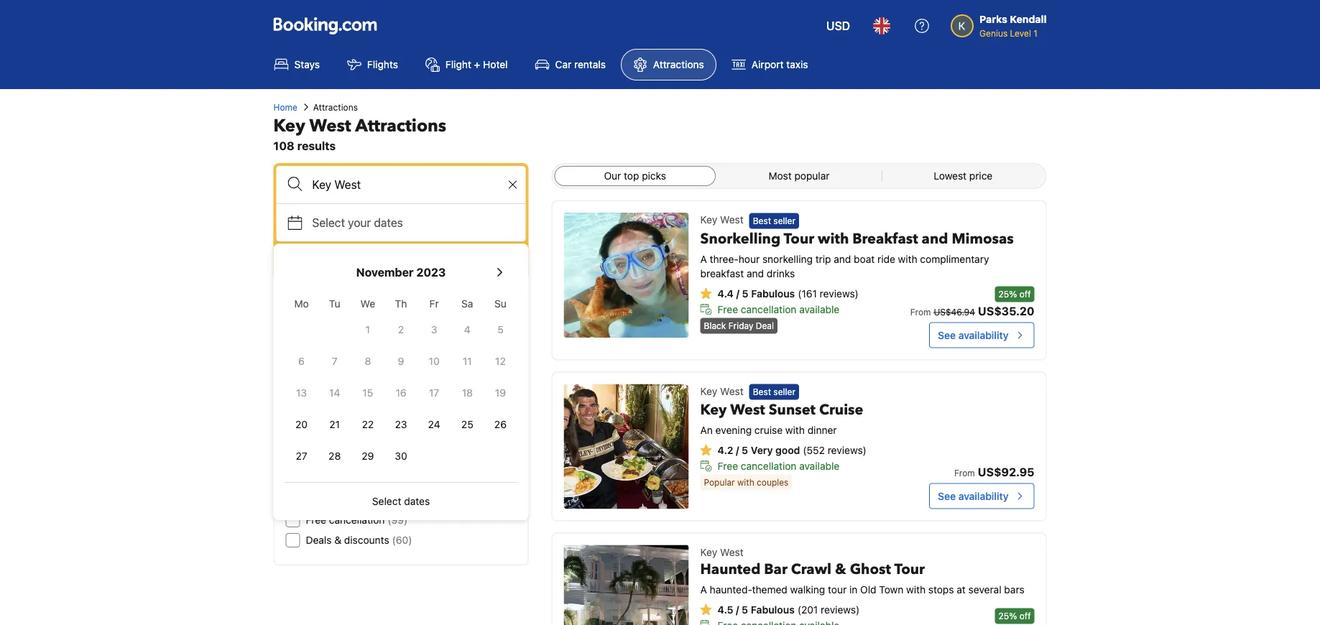 Task type: vqa. For each thing, say whether or not it's contained in the screenshot.
second Best from the top of the page
yes



Task type: locate. For each thing, give the bounding box(es) containing it.
4.2
[[718, 444, 734, 456]]

see for cruise
[[938, 490, 956, 502]]

from left us$46.94
[[911, 307, 931, 317]]

availability down from us$46.94 us$35.20
[[959, 329, 1009, 341]]

breakfast
[[701, 267, 744, 279]]

8
[[365, 356, 371, 367]]

(9)
[[373, 445, 387, 457]]

free cancellation available down 4.4 / 5 fabulous (161 reviews)
[[718, 303, 840, 315]]

0 vertical spatial select
[[312, 216, 345, 230]]

18 November 2023 checkbox
[[451, 379, 484, 408]]

1 vertical spatial seller
[[774, 387, 796, 397]]

airport
[[752, 59, 784, 70]]

1 vertical spatial availability
[[959, 490, 1009, 502]]

cruise
[[820, 400, 864, 420]]

ride
[[878, 253, 896, 265]]

see availability
[[938, 329, 1009, 341], [938, 490, 1009, 502]]

off down bars
[[1020, 611, 1031, 621]]

see down the from us$92.95
[[938, 490, 956, 502]]

1 vertical spatial a
[[701, 584, 707, 596]]

select dates
[[372, 496, 430, 508]]

key inside the key west haunted bar crawl & ghost tour a haunted-themed walking tour in old town with stops at several bars
[[701, 546, 718, 558]]

attractions
[[653, 59, 704, 70], [313, 102, 358, 112], [355, 114, 447, 138]]

available for sunset
[[800, 460, 840, 472]]

grid
[[285, 290, 517, 471]]

from for us$46.94
[[911, 307, 931, 317]]

key west for snorkelling
[[701, 214, 744, 226]]

& down (73)
[[340, 385, 347, 397]]

dates down "where are you going?" search field
[[374, 216, 403, 230]]

1 vertical spatial free cancellation available
[[718, 460, 840, 472]]

1 see availability from the top
[[938, 329, 1009, 341]]

see down us$46.94
[[938, 329, 956, 341]]

11 November 2023 checkbox
[[451, 347, 484, 376]]

1 best seller from the top
[[753, 216, 796, 226]]

cancellation up deal in the right bottom of the page
[[741, 303, 797, 315]]

off up us$35.20
[[1020, 289, 1031, 299]]

27 November 2023 checkbox
[[285, 442, 318, 471]]

0 vertical spatial available
[[800, 303, 840, 315]]

museums,
[[306, 425, 354, 437]]

0 horizontal spatial drinks
[[342, 445, 370, 457]]

23
[[395, 419, 407, 431]]

25% down bars
[[999, 611, 1018, 621]]

most popular
[[769, 170, 830, 182]]

with
[[818, 229, 849, 249], [898, 253, 918, 265], [786, 424, 805, 436], [738, 478, 755, 488], [907, 584, 926, 596]]

tour inside "snorkelling tour with breakfast and mimosas a three-hour snorkelling trip and boat ride with complimentary breakfast and drinks"
[[784, 229, 815, 249]]

0 vertical spatial 25% off
[[999, 289, 1031, 299]]

deals & discounts (60)
[[306, 535, 412, 546]]

with inside key west sunset cruise an evening cruise with dinner
[[786, 424, 805, 436]]

15
[[363, 387, 373, 399]]

0 vertical spatial /
[[737, 287, 740, 299]]

5
[[742, 287, 749, 299], [498, 324, 504, 336], [742, 444, 748, 456], [742, 604, 748, 616]]

9 November 2023 checkbox
[[385, 347, 418, 376]]

2 see from the top
[[938, 490, 956, 502]]

see availability down from us$46.94 us$35.20
[[938, 329, 1009, 341]]

/ right 4.4
[[737, 287, 740, 299]]

0 horizontal spatial from
[[911, 307, 931, 317]]

2 vertical spatial free
[[306, 514, 326, 526]]

1 vertical spatial best
[[753, 387, 771, 397]]

1 vertical spatial and
[[834, 253, 852, 265]]

key west haunted bar crawl & ghost tour a haunted-themed walking tour in old town with stops at several bars
[[701, 546, 1025, 596]]

1 horizontal spatial from
[[955, 468, 975, 478]]

snorkelling
[[763, 253, 813, 265]]

best seller up sunset
[[753, 387, 796, 397]]

& right 22
[[377, 425, 384, 437]]

seller up the 'snorkelling'
[[774, 216, 796, 226]]

20 November 2023 checkbox
[[285, 411, 318, 439]]

5 left very
[[742, 444, 748, 456]]

key for sunset
[[701, 400, 727, 420]]

west inside the key west attractions 108 results
[[309, 114, 351, 138]]

west inside key west sunset cruise an evening cruise with dinner
[[731, 400, 766, 420]]

2 vertical spatial cancellation
[[329, 514, 385, 526]]

with up the trip
[[818, 229, 849, 249]]

26 November 2023 checkbox
[[484, 411, 517, 439]]

2 25% off from the top
[[999, 611, 1031, 621]]

usd button
[[818, 9, 859, 43]]

culture
[[387, 425, 419, 437]]

1 best from the top
[[753, 216, 771, 226]]

1 availability from the top
[[959, 329, 1009, 341]]

free up deals at the bottom left
[[306, 514, 326, 526]]

free for snorkelling
[[718, 303, 738, 315]]

0 vertical spatial free cancellation available
[[718, 303, 840, 315]]

(20)
[[422, 425, 442, 437]]

black
[[704, 321, 726, 331]]

5 right 4.5
[[742, 604, 748, 616]]

17
[[429, 387, 439, 399]]

2 off from the top
[[1020, 611, 1031, 621]]

19
[[495, 387, 506, 399]]

fabulous
[[752, 287, 795, 299], [751, 604, 795, 616]]

0 vertical spatial fabulous
[[752, 287, 795, 299]]

available for with
[[800, 303, 840, 315]]

with right ride
[[898, 253, 918, 265]]

west inside the key west haunted bar crawl & ghost tour a haunted-themed walking tour in old town with stops at several bars
[[720, 546, 744, 558]]

availability down the from us$92.95
[[959, 490, 1009, 502]]

7 November 2023 checkbox
[[318, 347, 351, 376]]

best seller for west
[[753, 387, 796, 397]]

and up complimentary
[[922, 229, 949, 249]]

22 November 2023 checkbox
[[351, 411, 385, 439]]

best up key west sunset cruise an evening cruise with dinner
[[753, 387, 771, 397]]

1 horizontal spatial your
[[348, 216, 371, 230]]

stays
[[294, 59, 320, 70]]

0 vertical spatial best seller
[[753, 216, 796, 226]]

1 horizontal spatial 1
[[1034, 28, 1038, 38]]

0 vertical spatial see
[[938, 329, 956, 341]]

& for outdoor
[[340, 385, 347, 397]]

1 vertical spatial 25% off
[[999, 611, 1031, 621]]

0 vertical spatial drinks
[[767, 267, 795, 279]]

0 vertical spatial seller
[[774, 216, 796, 226]]

see for breakfast
[[938, 329, 956, 341]]

free down 4.2
[[718, 460, 738, 472]]

/ for haunted bar crawl & ghost tour
[[736, 604, 739, 616]]

& up tour
[[835, 560, 847, 579]]

very
[[751, 444, 773, 456]]

1 seller from the top
[[774, 216, 796, 226]]

2 see availability from the top
[[938, 490, 1009, 502]]

and down hour
[[747, 267, 764, 279]]

/ right 4.2
[[736, 444, 739, 456]]

results right the 108
[[297, 139, 336, 153]]

in
[[850, 584, 858, 596]]

a left three-
[[701, 253, 707, 265]]

1 vertical spatial dates
[[404, 496, 430, 508]]

2 best seller from the top
[[753, 387, 796, 397]]

november 2023
[[356, 266, 446, 279]]

drinks down the 'snorkelling'
[[767, 267, 795, 279]]

a inside the key west haunted bar crawl & ghost tour a haunted-themed walking tour in old town with stops at several bars
[[701, 584, 707, 596]]

reviews) down tour
[[821, 604, 860, 616]]

with down sunset
[[786, 424, 805, 436]]

2 available from the top
[[800, 460, 840, 472]]

an
[[701, 424, 713, 436]]

key inside key west sunset cruise an evening cruise with dinner
[[701, 400, 727, 420]]

1 horizontal spatial and
[[834, 253, 852, 265]]

drinks right 28
[[342, 445, 370, 457]]

1 horizontal spatial dates
[[404, 496, 430, 508]]

your for filter
[[317, 307, 342, 321]]

see availability for snorkelling tour with breakfast and mimosas
[[938, 329, 1009, 341]]

& right deals at the bottom left
[[335, 535, 342, 546]]

tour
[[784, 229, 815, 249], [895, 560, 925, 579]]

4.5 / 5 fabulous (201 reviews)
[[718, 604, 860, 616]]

results
[[297, 139, 336, 153], [345, 307, 384, 321]]

your right the filter
[[317, 307, 342, 321]]

free cancellation available
[[718, 303, 840, 315], [718, 460, 840, 472]]

food
[[306, 445, 329, 457]]

0 vertical spatial results
[[297, 139, 336, 153]]

deal
[[756, 321, 774, 331]]

28 November 2023 checkbox
[[318, 442, 351, 471]]

reviews) down the dinner
[[828, 444, 867, 456]]

1 horizontal spatial results
[[345, 307, 384, 321]]

2 key west from the top
[[701, 385, 744, 397]]

availability for snorkelling tour with breakfast and mimosas
[[959, 329, 1009, 341]]

25% off
[[999, 289, 1031, 299], [999, 611, 1031, 621]]

1 vertical spatial available
[[800, 460, 840, 472]]

reviews) for bar
[[821, 604, 860, 616]]

tours (73)
[[306, 365, 354, 377]]

and right the trip
[[834, 253, 852, 265]]

filter
[[286, 307, 315, 321]]

a
[[701, 253, 707, 265], [701, 584, 707, 596]]

best for west
[[753, 387, 771, 397]]

best seller up "snorkelling"
[[753, 216, 796, 226]]

with right "town"
[[907, 584, 926, 596]]

fr
[[430, 298, 439, 310]]

select for select your dates
[[312, 216, 345, 230]]

tour
[[828, 584, 847, 596]]

fabulous for haunted
[[751, 604, 795, 616]]

key west up "snorkelling"
[[701, 214, 744, 226]]

0 horizontal spatial results
[[297, 139, 336, 153]]

12 November 2023 checkbox
[[484, 347, 517, 376]]

fabulous down the themed
[[751, 604, 795, 616]]

2 free cancellation available from the top
[[718, 460, 840, 472]]

airport taxis
[[752, 59, 808, 70]]

0 vertical spatial 25%
[[999, 289, 1018, 299]]

5 right 4.4
[[742, 287, 749, 299]]

108
[[274, 139, 295, 153]]

your up november
[[348, 216, 371, 230]]

key inside the key west attractions 108 results
[[274, 114, 305, 138]]

/ for key west sunset cruise
[[736, 444, 739, 456]]

attractions inside the key west attractions 108 results
[[355, 114, 447, 138]]

(73)
[[334, 365, 354, 377]]

drinks inside "snorkelling tour with breakfast and mimosas a three-hour snorkelling trip and boat ride with complimentary breakfast and drinks"
[[767, 267, 795, 279]]

a inside "snorkelling tour with breakfast and mimosas a three-hour snorkelling trip and boat ride with complimentary breakfast and drinks"
[[701, 253, 707, 265]]

1 key west from the top
[[701, 214, 744, 226]]

2 a from the top
[[701, 584, 707, 596]]

seller up sunset
[[774, 387, 796, 397]]

from left 'us$92.95'
[[955, 468, 975, 478]]

1 vertical spatial from
[[955, 468, 975, 478]]

price
[[970, 170, 993, 182]]

/ right 4.5
[[736, 604, 739, 616]]

1 right level
[[1034, 28, 1038, 38]]

dates up '(99)' on the bottom left of the page
[[404, 496, 430, 508]]

0 vertical spatial cancellation
[[741, 303, 797, 315]]

category
[[286, 348, 330, 359]]

0 vertical spatial key west
[[701, 214, 744, 226]]

0 vertical spatial reviews)
[[820, 287, 859, 299]]

1 horizontal spatial select
[[372, 496, 402, 508]]

0 vertical spatial free
[[718, 303, 738, 315]]

cancellation for tour
[[741, 303, 797, 315]]

0 vertical spatial tour
[[784, 229, 815, 249]]

2 November 2023 checkbox
[[385, 316, 418, 344]]

0 vertical spatial from
[[911, 307, 931, 317]]

0 vertical spatial see availability
[[938, 329, 1009, 341]]

2 availability from the top
[[959, 490, 1009, 502]]

1 horizontal spatial tour
[[895, 560, 925, 579]]

1 vertical spatial 25%
[[999, 611, 1018, 621]]

0 vertical spatial dates
[[374, 216, 403, 230]]

from inside from us$46.94 us$35.20
[[911, 307, 931, 317]]

cancellation up "deals & discounts (60)"
[[329, 514, 385, 526]]

0 vertical spatial your
[[348, 216, 371, 230]]

25 November 2023 checkbox
[[451, 411, 484, 439]]

17 November 2023 checkbox
[[418, 379, 451, 408]]

0 horizontal spatial select
[[312, 216, 345, 230]]

booking.com image
[[274, 17, 377, 35]]

1 free cancellation available from the top
[[718, 303, 840, 315]]

1 vertical spatial fabulous
[[751, 604, 795, 616]]

25% off down bars
[[999, 611, 1031, 621]]

1 25% from the top
[[999, 289, 1018, 299]]

1 vertical spatial your
[[317, 307, 342, 321]]

1 vertical spatial 1
[[366, 324, 370, 336]]

5 for snorkelling tour with breakfast and mimosas
[[742, 287, 749, 299]]

fabulous up deal in the right bottom of the page
[[752, 287, 795, 299]]

key west sunset cruise image
[[564, 384, 689, 509]]

free down 4.4
[[718, 303, 738, 315]]

5 inside option
[[498, 324, 504, 336]]

20
[[296, 419, 308, 431]]

available down (161
[[800, 303, 840, 315]]

0 vertical spatial and
[[922, 229, 949, 249]]

see availability down the from us$92.95
[[938, 490, 1009, 502]]

1 vertical spatial free
[[718, 460, 738, 472]]

0 horizontal spatial tour
[[784, 229, 815, 249]]

18
[[462, 387, 473, 399]]

2 vertical spatial reviews)
[[821, 604, 860, 616]]

25% off up us$35.20
[[999, 289, 1031, 299]]

key west up evening
[[701, 385, 744, 397]]

& right food
[[332, 445, 339, 457]]

0 vertical spatial attractions
[[653, 59, 704, 70]]

crawl
[[791, 560, 832, 579]]

5 down clear at the left of page
[[498, 324, 504, 336]]

4.2 / 5 very good (552 reviews)
[[718, 444, 867, 456]]

1 vertical spatial best seller
[[753, 387, 796, 397]]

a left haunted-
[[701, 584, 707, 596]]

2 seller from the top
[[774, 387, 796, 397]]

1 horizontal spatial drinks
[[767, 267, 795, 279]]

2 best from the top
[[753, 387, 771, 397]]

results right tu
[[345, 307, 384, 321]]

bar
[[764, 560, 788, 579]]

0 horizontal spatial 1
[[366, 324, 370, 336]]

3 November 2023 checkbox
[[418, 316, 451, 344]]

&
[[340, 385, 347, 397], [377, 425, 384, 437], [332, 445, 339, 457], [335, 535, 342, 546], [835, 560, 847, 579]]

(99)
[[388, 514, 408, 526]]

tour up the 'snorkelling'
[[784, 229, 815, 249]]

best for tour
[[753, 216, 771, 226]]

mimosas
[[952, 229, 1014, 249]]

10
[[429, 356, 440, 367]]

2 vertical spatial /
[[736, 604, 739, 616]]

select for select dates
[[372, 496, 402, 508]]

0 horizontal spatial dates
[[374, 216, 403, 230]]

snorkelling tour with breakfast and mimosas image
[[564, 213, 689, 338]]

friday
[[729, 321, 754, 331]]

1 vertical spatial cancellation
[[741, 460, 797, 472]]

available down (552
[[800, 460, 840, 472]]

0 vertical spatial availability
[[959, 329, 1009, 341]]

seller for tour
[[774, 216, 796, 226]]

from inside the from us$92.95
[[955, 468, 975, 478]]

lowest
[[934, 170, 967, 182]]

28
[[329, 450, 341, 462]]

1 vertical spatial tour
[[895, 560, 925, 579]]

1 vertical spatial off
[[1020, 611, 1031, 621]]

west for haunted
[[720, 546, 744, 558]]

24
[[428, 419, 440, 431]]

11
[[463, 356, 472, 367]]

1 vertical spatial see availability
[[938, 490, 1009, 502]]

clear
[[486, 308, 511, 320]]

tour up "town"
[[895, 560, 925, 579]]

1 see from the top
[[938, 329, 956, 341]]

flight
[[446, 59, 472, 70]]

1 vertical spatial results
[[345, 307, 384, 321]]

cancellation up couples
[[741, 460, 797, 472]]

1 available from the top
[[800, 303, 840, 315]]

best up "snorkelling"
[[753, 216, 771, 226]]

1 a from the top
[[701, 253, 707, 265]]

2 vertical spatial attractions
[[355, 114, 447, 138]]

snorkelling
[[701, 229, 781, 249]]

1 vertical spatial see
[[938, 490, 956, 502]]

1 vertical spatial key west
[[701, 385, 744, 397]]

your for select
[[348, 216, 371, 230]]

(60)
[[392, 535, 412, 546]]

0 vertical spatial off
[[1020, 289, 1031, 299]]

22
[[362, 419, 374, 431]]

1 vertical spatial select
[[372, 496, 402, 508]]

1 vertical spatial /
[[736, 444, 739, 456]]

1 down we
[[366, 324, 370, 336]]

1 inside parks kendall genius level 1
[[1034, 28, 1038, 38]]

0 vertical spatial best
[[753, 216, 771, 226]]

0 vertical spatial a
[[701, 253, 707, 265]]

boat
[[854, 253, 875, 265]]

best seller
[[753, 216, 796, 226], [753, 387, 796, 397]]

su
[[495, 298, 507, 310]]

at
[[957, 584, 966, 596]]

0 horizontal spatial your
[[317, 307, 342, 321]]

6 November 2023 checkbox
[[285, 347, 318, 376]]

free cancellation available up couples
[[718, 460, 840, 472]]

key west for key
[[701, 385, 744, 397]]

reviews) right (161
[[820, 287, 859, 299]]

our top picks
[[604, 170, 666, 182]]

1 November 2023 checkbox
[[351, 316, 385, 344]]

0 vertical spatial 1
[[1034, 28, 1038, 38]]

& inside the key west haunted bar crawl & ghost tour a haunted-themed walking tour in old town with stops at several bars
[[835, 560, 847, 579]]

2 vertical spatial and
[[747, 267, 764, 279]]

0 horizontal spatial and
[[747, 267, 764, 279]]

25% up us$35.20
[[999, 289, 1018, 299]]

your account menu parks kendall genius level 1 element
[[951, 6, 1053, 40]]



Task type: describe. For each thing, give the bounding box(es) containing it.
from us$92.95
[[955, 465, 1035, 479]]

arts
[[356, 425, 374, 437]]

select your dates
[[312, 216, 403, 230]]

7
[[332, 356, 338, 367]]

key for haunted
[[701, 546, 718, 558]]

29
[[362, 450, 374, 462]]

availability for key west sunset cruise
[[959, 490, 1009, 502]]

2 horizontal spatial and
[[922, 229, 949, 249]]

27
[[296, 450, 307, 462]]

1 vertical spatial attractions
[[313, 102, 358, 112]]

1 off from the top
[[1020, 289, 1031, 299]]

car
[[555, 59, 572, 70]]

9
[[398, 356, 404, 367]]

2023
[[417, 266, 446, 279]]

nature & outdoor (67)
[[306, 385, 409, 397]]

fabulous for with
[[752, 287, 795, 299]]

three-
[[710, 253, 739, 265]]

free cancellation available for west
[[718, 460, 840, 472]]

filter your results
[[286, 307, 384, 321]]

16 November 2023 checkbox
[[385, 379, 418, 408]]

21
[[330, 419, 340, 431]]

3
[[431, 324, 437, 336]]

old
[[861, 584, 877, 596]]

30
[[395, 450, 407, 462]]

town
[[880, 584, 904, 596]]

our
[[604, 170, 621, 182]]

free for key
[[718, 460, 738, 472]]

8 November 2023 checkbox
[[351, 347, 385, 376]]

tours
[[306, 365, 332, 377]]

genius
[[980, 28, 1008, 38]]

reviews) for breakfast
[[820, 287, 859, 299]]

picks
[[642, 170, 666, 182]]

nature
[[306, 385, 337, 397]]

we
[[361, 298, 375, 310]]

4.4 / 5 fabulous (161 reviews)
[[718, 287, 859, 299]]

1 inside 1 option
[[366, 324, 370, 336]]

couples
[[757, 478, 789, 488]]

us$46.94
[[934, 307, 976, 317]]

with inside the key west haunted bar crawl & ghost tour a haunted-themed walking tour in old town with stops at several bars
[[907, 584, 926, 596]]

12
[[495, 356, 506, 367]]

10 November 2023 checkbox
[[418, 347, 451, 376]]

grid containing mo
[[285, 290, 517, 471]]

(161
[[798, 287, 817, 299]]

us$35.20
[[978, 304, 1035, 318]]

west for sunset
[[731, 400, 766, 420]]

& for discounts
[[335, 535, 342, 546]]

6
[[298, 356, 305, 367]]

cruise
[[755, 424, 783, 436]]

breakfast
[[853, 229, 919, 249]]

from for us$92.95
[[955, 468, 975, 478]]

lowest price
[[934, 170, 993, 182]]

clear button
[[480, 301, 517, 327]]

popular
[[795, 170, 830, 182]]

(201
[[798, 604, 818, 616]]

sunset
[[769, 400, 816, 420]]

15 November 2023 checkbox
[[351, 379, 385, 408]]

Where are you going? search field
[[276, 166, 526, 203]]

museums, arts & culture (20)
[[306, 425, 442, 437]]

with right popular
[[738, 478, 755, 488]]

5 November 2023 checkbox
[[484, 316, 517, 344]]

19 November 2023 checkbox
[[484, 379, 517, 408]]

& for drinks
[[332, 445, 339, 457]]

13 November 2023 checkbox
[[285, 379, 318, 408]]

cancellation for west
[[741, 460, 797, 472]]

taxis
[[787, 59, 808, 70]]

key west sunset cruise an evening cruise with dinner
[[701, 400, 864, 436]]

search
[[383, 255, 420, 269]]

usd
[[827, 19, 851, 33]]

haunted-
[[710, 584, 752, 596]]

walking
[[791, 584, 826, 596]]

th
[[395, 298, 407, 310]]

key west attractions 108 results
[[274, 114, 447, 153]]

26
[[495, 419, 507, 431]]

4.5
[[718, 604, 734, 616]]

tour inside the key west haunted bar crawl & ghost tour a haunted-themed walking tour in old town with stops at several bars
[[895, 560, 925, 579]]

flight + hotel link
[[413, 49, 520, 81]]

/ for snorkelling tour with breakfast and mimosas
[[737, 287, 740, 299]]

5 for haunted bar crawl & ghost tour
[[742, 604, 748, 616]]

level
[[1011, 28, 1032, 38]]

free cancellation available for tour
[[718, 303, 840, 315]]

key for attractions
[[274, 114, 305, 138]]

car rentals
[[555, 59, 606, 70]]

25
[[462, 419, 474, 431]]

free cancellation (99)
[[306, 514, 408, 526]]

popular with couples
[[704, 478, 789, 488]]

5 for key west sunset cruise
[[742, 444, 748, 456]]

trip
[[816, 253, 831, 265]]

23 November 2023 checkbox
[[385, 411, 418, 439]]

west for attractions
[[309, 114, 351, 138]]

search button
[[276, 244, 526, 279]]

4.4
[[718, 287, 734, 299]]

(67)
[[389, 385, 409, 397]]

hotel
[[483, 59, 508, 70]]

flight + hotel
[[446, 59, 508, 70]]

29 November 2023 checkbox
[[351, 442, 385, 471]]

30 November 2023 checkbox
[[385, 442, 418, 471]]

14 November 2023 checkbox
[[318, 379, 351, 408]]

1 25% off from the top
[[999, 289, 1031, 299]]

discounts
[[344, 535, 389, 546]]

+
[[474, 59, 481, 70]]

bars
[[1005, 584, 1025, 596]]

home link
[[274, 101, 297, 114]]

flights
[[367, 59, 398, 70]]

haunted bar crawl & ghost tour image
[[564, 545, 689, 625]]

food & drinks (9)
[[306, 445, 387, 457]]

results inside the key west attractions 108 results
[[297, 139, 336, 153]]

best seller for tour
[[753, 216, 796, 226]]

21 November 2023 checkbox
[[318, 411, 351, 439]]

24 November 2023 checkbox
[[418, 411, 451, 439]]

see availability for key west sunset cruise
[[938, 490, 1009, 502]]

black friday deal
[[704, 321, 774, 331]]

1 vertical spatial drinks
[[342, 445, 370, 457]]

1 vertical spatial reviews)
[[828, 444, 867, 456]]

2
[[398, 324, 404, 336]]

kendall
[[1010, 13, 1047, 25]]

mo
[[294, 298, 309, 310]]

seller for west
[[774, 387, 796, 397]]

4 November 2023 checkbox
[[451, 316, 484, 344]]

tu
[[329, 298, 340, 310]]

snorkelling tour with breakfast and mimosas a three-hour snorkelling trip and boat ride with complimentary breakfast and drinks
[[701, 229, 1014, 279]]

(552
[[803, 444, 825, 456]]

several
[[969, 584, 1002, 596]]

rentals
[[574, 59, 606, 70]]

from us$46.94 us$35.20
[[911, 304, 1035, 318]]

2 25% from the top
[[999, 611, 1018, 621]]



